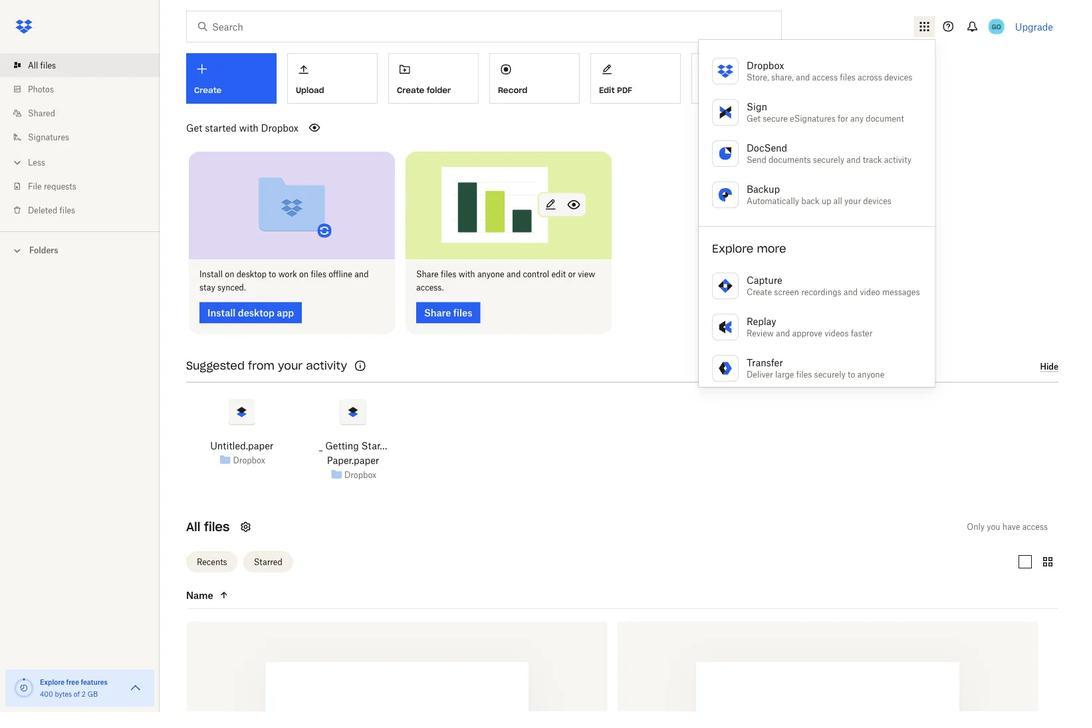 Task type: describe. For each thing, give the bounding box(es) containing it.
files up recents
[[204, 519, 230, 535]]

get signatures button
[[691, 53, 782, 104]]

to inside transfer deliver large files securely to anyone
[[848, 369, 855, 379]]

have
[[1003, 522, 1020, 532]]

offline
[[329, 269, 352, 279]]

anyone inside share files with anyone and control edit or view access.
[[477, 269, 504, 279]]

1 on from the left
[[225, 269, 234, 279]]

getting
[[325, 440, 359, 451]]

video
[[860, 287, 880, 297]]

name button
[[186, 587, 298, 603]]

create folder
[[397, 85, 451, 95]]

starred button
[[243, 551, 293, 572]]

dropbox store, share, and access files across devices
[[747, 60, 912, 82]]

and inside docsend send documents securely and track activity
[[847, 155, 861, 165]]

create folder button
[[388, 53, 479, 104]]

with for files
[[459, 269, 475, 279]]

capture
[[747, 274, 782, 286]]

and inside dropbox store, share, and access files across devices
[[796, 72, 810, 82]]

any
[[850, 113, 864, 123]]

files right the "deleted"
[[60, 205, 75, 215]]

files inside install on desktop to work on files offline and stay synced.
[[311, 269, 326, 279]]

send
[[747, 155, 766, 165]]

dropbox down untitled.paper 'link'
[[233, 455, 265, 465]]

across
[[858, 72, 882, 82]]

devices inside backup automatically back up all your devices
[[863, 196, 891, 206]]

docsend send documents securely and track activity
[[747, 142, 912, 165]]

control
[[523, 269, 549, 279]]

signatures
[[717, 85, 760, 95]]

install on desktop to work on files offline and stay synced.
[[199, 269, 369, 293]]

recents button
[[186, 551, 238, 572]]

faster
[[851, 328, 873, 338]]

edit
[[599, 85, 615, 95]]

work
[[278, 269, 297, 279]]

review
[[747, 328, 774, 338]]

backup
[[747, 183, 780, 194]]

bytes
[[55, 690, 72, 698]]

get for get signatures
[[700, 85, 714, 95]]

create inside capture create screen recordings and video messages
[[747, 287, 772, 297]]

recordings
[[801, 287, 841, 297]]

explore free features 400 bytes of 2 gb
[[40, 678, 108, 698]]

less
[[28, 157, 45, 167]]

pdf
[[617, 85, 632, 95]]

share
[[416, 269, 439, 279]]

share,
[[771, 72, 794, 82]]

started
[[205, 122, 237, 133]]

_ getting star… paper.paper link
[[305, 439, 401, 468]]

signatures link
[[11, 125, 160, 149]]

sign
[[747, 101, 767, 112]]

track
[[863, 155, 882, 165]]

untitled.paper link
[[210, 439, 273, 453]]

securely inside transfer deliver large files securely to anyone
[[814, 369, 846, 379]]

install
[[199, 269, 223, 279]]

files inside transfer deliver large files securely to anyone
[[796, 369, 812, 379]]

folder
[[427, 85, 451, 95]]

explore for explore free features 400 bytes of 2 gb
[[40, 678, 65, 686]]

only
[[967, 522, 985, 532]]

backup automatically back up all your devices
[[747, 183, 891, 206]]

files inside "link"
[[40, 60, 56, 70]]

edit pdf button
[[590, 53, 681, 104]]

anyone inside transfer deliver large files securely to anyone
[[857, 369, 884, 379]]

dropbox link for untitled.paper
[[233, 453, 265, 467]]

suggested
[[186, 359, 245, 373]]

view
[[578, 269, 595, 279]]

files inside share files with anyone and control edit or view access.
[[441, 269, 456, 279]]

all inside "link"
[[28, 60, 38, 70]]

explore for explore more
[[712, 242, 754, 255]]

dropbox inside dropbox store, share, and access files across devices
[[747, 60, 784, 71]]

upgrade
[[1015, 21, 1053, 32]]

all files list item
[[0, 53, 160, 77]]

deleted files
[[28, 205, 75, 215]]

2
[[82, 690, 86, 698]]

messages
[[882, 287, 920, 297]]

videos
[[825, 328, 849, 338]]

get inside sign get secure esignatures for any document
[[747, 113, 761, 123]]

capture create screen recordings and video messages
[[747, 274, 920, 297]]

files inside dropbox store, share, and access files across devices
[[840, 72, 856, 82]]

star…
[[361, 440, 387, 451]]

gb
[[88, 690, 98, 698]]

with for started
[[239, 122, 258, 133]]

more
[[757, 242, 786, 255]]

deleted files link
[[11, 198, 160, 222]]

free
[[66, 678, 79, 686]]

securely inside docsend send documents securely and track activity
[[813, 155, 844, 165]]

name
[[186, 589, 213, 601]]

file requests
[[28, 181, 76, 191]]

shared
[[28, 108, 55, 118]]

synced.
[[217, 283, 246, 293]]



Task type: locate. For each thing, give the bounding box(es) containing it.
0 vertical spatial dropbox link
[[233, 453, 265, 467]]

requests
[[44, 181, 76, 191]]

0 vertical spatial all files
[[28, 60, 56, 70]]

to
[[269, 269, 276, 279], [848, 369, 855, 379]]

your inside backup automatically back up all your devices
[[844, 196, 861, 206]]

1 horizontal spatial get
[[700, 85, 714, 95]]

screen
[[774, 287, 799, 297]]

and
[[796, 72, 810, 82], [847, 155, 861, 165], [355, 269, 369, 279], [507, 269, 521, 279], [844, 287, 858, 297], [776, 328, 790, 338]]

or
[[568, 269, 576, 279]]

with right started
[[239, 122, 258, 133]]

with inside share files with anyone and control edit or view access.
[[459, 269, 475, 279]]

only you have access
[[967, 522, 1048, 532]]

shared link
[[11, 101, 160, 125]]

large
[[775, 369, 794, 379]]

1 vertical spatial create
[[747, 287, 772, 297]]

create
[[397, 85, 424, 95], [747, 287, 772, 297]]

and left track
[[847, 155, 861, 165]]

esignatures
[[790, 113, 836, 123]]

all files inside all files "link"
[[28, 60, 56, 70]]

share files with anyone and control edit or view access.
[[416, 269, 595, 293]]

and inside replay review and approve videos faster
[[776, 328, 790, 338]]

less image
[[11, 156, 24, 169]]

anyone left control
[[477, 269, 504, 279]]

all files link
[[11, 53, 160, 77]]

and left video
[[844, 287, 858, 297]]

0 vertical spatial access
[[812, 72, 838, 82]]

0 horizontal spatial access
[[812, 72, 838, 82]]

automatically
[[747, 196, 799, 206]]

file, untitled.paper row
[[618, 622, 1038, 712]]

1 horizontal spatial with
[[459, 269, 475, 279]]

all up photos
[[28, 60, 38, 70]]

recents
[[197, 557, 227, 567]]

explore inside the 'explore free features 400 bytes of 2 gb'
[[40, 678, 65, 686]]

1 vertical spatial securely
[[814, 369, 846, 379]]

dropbox down paper.paper
[[344, 470, 376, 480]]

0 vertical spatial to
[[269, 269, 276, 279]]

your right all
[[844, 196, 861, 206]]

documents
[[769, 155, 811, 165]]

and left control
[[507, 269, 521, 279]]

1 horizontal spatial all
[[186, 519, 200, 535]]

0 vertical spatial all
[[28, 60, 38, 70]]

file, _ getting started with dropbox paper.paper row
[[187, 622, 607, 712]]

folders
[[29, 245, 58, 255]]

get
[[700, 85, 714, 95], [747, 113, 761, 123], [186, 122, 202, 133]]

1 horizontal spatial all files
[[186, 519, 230, 535]]

files right share
[[441, 269, 456, 279]]

400
[[40, 690, 53, 698]]

0 horizontal spatial anyone
[[477, 269, 504, 279]]

approve
[[792, 328, 822, 338]]

0 horizontal spatial all files
[[28, 60, 56, 70]]

on
[[225, 269, 234, 279], [299, 269, 309, 279]]

1 vertical spatial all
[[186, 519, 200, 535]]

access up sign get secure esignatures for any document at the right of the page
[[812, 72, 838, 82]]

2 horizontal spatial get
[[747, 113, 761, 123]]

store,
[[747, 72, 769, 82]]

for
[[838, 113, 848, 123]]

1 vertical spatial with
[[459, 269, 475, 279]]

list
[[0, 45, 160, 231]]

1 vertical spatial your
[[278, 359, 303, 373]]

all
[[833, 196, 842, 206]]

edit
[[551, 269, 566, 279]]

activity right from
[[306, 359, 347, 373]]

folders button
[[0, 240, 160, 260]]

1 horizontal spatial activity
[[884, 155, 912, 165]]

0 vertical spatial anyone
[[477, 269, 504, 279]]

to inside install on desktop to work on files offline and stay synced.
[[269, 269, 276, 279]]

dropbox link down paper.paper
[[344, 468, 376, 481]]

document
[[866, 113, 904, 123]]

create inside button
[[397, 85, 424, 95]]

0 horizontal spatial get
[[186, 122, 202, 133]]

0 vertical spatial explore
[[712, 242, 754, 255]]

from
[[248, 359, 274, 373]]

your
[[844, 196, 861, 206], [278, 359, 303, 373]]

1 vertical spatial all files
[[186, 519, 230, 535]]

explore left more
[[712, 242, 754, 255]]

access inside dropbox store, share, and access files across devices
[[812, 72, 838, 82]]

all files up photos
[[28, 60, 56, 70]]

0 horizontal spatial activity
[[306, 359, 347, 373]]

access.
[[416, 283, 444, 293]]

create left folder
[[397, 85, 424, 95]]

get started with dropbox
[[186, 122, 298, 133]]

activity right track
[[884, 155, 912, 165]]

0 horizontal spatial on
[[225, 269, 234, 279]]

1 vertical spatial devices
[[863, 196, 891, 206]]

files up photos
[[40, 60, 56, 70]]

1 horizontal spatial to
[[848, 369, 855, 379]]

1 horizontal spatial on
[[299, 269, 309, 279]]

all files up recents
[[186, 519, 230, 535]]

get left signatures on the right of page
[[700, 85, 714, 95]]

securely
[[813, 155, 844, 165], [814, 369, 846, 379]]

files
[[40, 60, 56, 70], [840, 72, 856, 82], [60, 205, 75, 215], [311, 269, 326, 279], [441, 269, 456, 279], [796, 369, 812, 379], [204, 519, 230, 535]]

0 vertical spatial activity
[[884, 155, 912, 165]]

desktop
[[237, 269, 267, 279]]

dropbox up store,
[[747, 60, 784, 71]]

transfer deliver large files securely to anyone
[[747, 357, 884, 379]]

deleted
[[28, 205, 57, 215]]

1 vertical spatial explore
[[40, 678, 65, 686]]

and inside install on desktop to work on files offline and stay synced.
[[355, 269, 369, 279]]

of
[[74, 690, 80, 698]]

_
[[319, 440, 323, 451]]

replay
[[747, 315, 776, 327]]

1 horizontal spatial create
[[747, 287, 772, 297]]

0 vertical spatial devices
[[884, 72, 912, 82]]

devices
[[884, 72, 912, 82], [863, 196, 891, 206]]

files left "offline"
[[311, 269, 326, 279]]

and right share,
[[796, 72, 810, 82]]

get inside button
[[700, 85, 714, 95]]

suggested from your activity
[[186, 359, 347, 373]]

starred
[[254, 557, 282, 567]]

dropbox link down untitled.paper 'link'
[[233, 453, 265, 467]]

and right review
[[776, 328, 790, 338]]

file requests link
[[11, 174, 160, 198]]

0 horizontal spatial explore
[[40, 678, 65, 686]]

all up recents
[[186, 519, 200, 535]]

your right from
[[278, 359, 303, 373]]

anyone
[[477, 269, 504, 279], [857, 369, 884, 379]]

files left the across
[[840, 72, 856, 82]]

1 vertical spatial activity
[[306, 359, 347, 373]]

1 horizontal spatial anyone
[[857, 369, 884, 379]]

sign get secure esignatures for any document
[[747, 101, 904, 123]]

explore more
[[712, 242, 786, 255]]

files right large
[[796, 369, 812, 379]]

explore
[[712, 242, 754, 255], [40, 678, 65, 686]]

1 horizontal spatial explore
[[712, 242, 754, 255]]

devices inside dropbox store, share, and access files across devices
[[884, 72, 912, 82]]

paper.paper
[[327, 455, 379, 466]]

dropbox right started
[[261, 122, 298, 133]]

2 on from the left
[[299, 269, 309, 279]]

1 vertical spatial dropbox link
[[344, 468, 376, 481]]

you
[[987, 522, 1000, 532]]

activity inside docsend send documents securely and track activity
[[884, 155, 912, 165]]

0 horizontal spatial to
[[269, 269, 276, 279]]

file
[[28, 181, 42, 191]]

0 horizontal spatial create
[[397, 85, 424, 95]]

1 horizontal spatial dropbox link
[[344, 468, 376, 481]]

on right work
[[299, 269, 309, 279]]

dropbox link for _ getting star… paper.paper
[[344, 468, 376, 481]]

0 horizontal spatial your
[[278, 359, 303, 373]]

0 horizontal spatial with
[[239, 122, 258, 133]]

get for get started with dropbox
[[186, 122, 202, 133]]

1 vertical spatial to
[[848, 369, 855, 379]]

to down faster
[[848, 369, 855, 379]]

get down sign
[[747, 113, 761, 123]]

on up synced.
[[225, 269, 234, 279]]

devices right the across
[[884, 72, 912, 82]]

securely down videos
[[814, 369, 846, 379]]

signatures
[[28, 132, 69, 142]]

list containing all files
[[0, 45, 160, 231]]

get left started
[[186, 122, 202, 133]]

explore up 400
[[40, 678, 65, 686]]

0 vertical spatial your
[[844, 196, 861, 206]]

_ getting star… paper.paper
[[319, 440, 387, 466]]

access right 'have'
[[1022, 522, 1048, 532]]

and right "offline"
[[355, 269, 369, 279]]

with right share
[[459, 269, 475, 279]]

stay
[[199, 283, 215, 293]]

record
[[498, 85, 527, 95]]

0 horizontal spatial all
[[28, 60, 38, 70]]

0 vertical spatial create
[[397, 85, 424, 95]]

1 vertical spatial anyone
[[857, 369, 884, 379]]

1 horizontal spatial your
[[844, 196, 861, 206]]

1 horizontal spatial access
[[1022, 522, 1048, 532]]

edit pdf
[[599, 85, 632, 95]]

all
[[28, 60, 38, 70], [186, 519, 200, 535]]

securely up backup automatically back up all your devices
[[813, 155, 844, 165]]

get signatures
[[700, 85, 760, 95]]

record button
[[489, 53, 580, 104]]

dropbox image
[[11, 13, 37, 40]]

features
[[81, 678, 108, 686]]

0 vertical spatial with
[[239, 122, 258, 133]]

untitled.paper
[[210, 440, 273, 451]]

create down capture
[[747, 287, 772, 297]]

upgrade link
[[1015, 21, 1053, 32]]

anyone down faster
[[857, 369, 884, 379]]

and inside capture create screen recordings and video messages
[[844, 287, 858, 297]]

with
[[239, 122, 258, 133], [459, 269, 475, 279]]

deliver
[[747, 369, 773, 379]]

1 vertical spatial access
[[1022, 522, 1048, 532]]

quota usage element
[[13, 678, 35, 699]]

0 vertical spatial securely
[[813, 155, 844, 165]]

replay review and approve videos faster
[[747, 315, 873, 338]]

and inside share files with anyone and control edit or view access.
[[507, 269, 521, 279]]

secure
[[763, 113, 788, 123]]

0 horizontal spatial dropbox link
[[233, 453, 265, 467]]

devices right all
[[863, 196, 891, 206]]

to left work
[[269, 269, 276, 279]]



Task type: vqa. For each thing, say whether or not it's contained in the screenshot.


